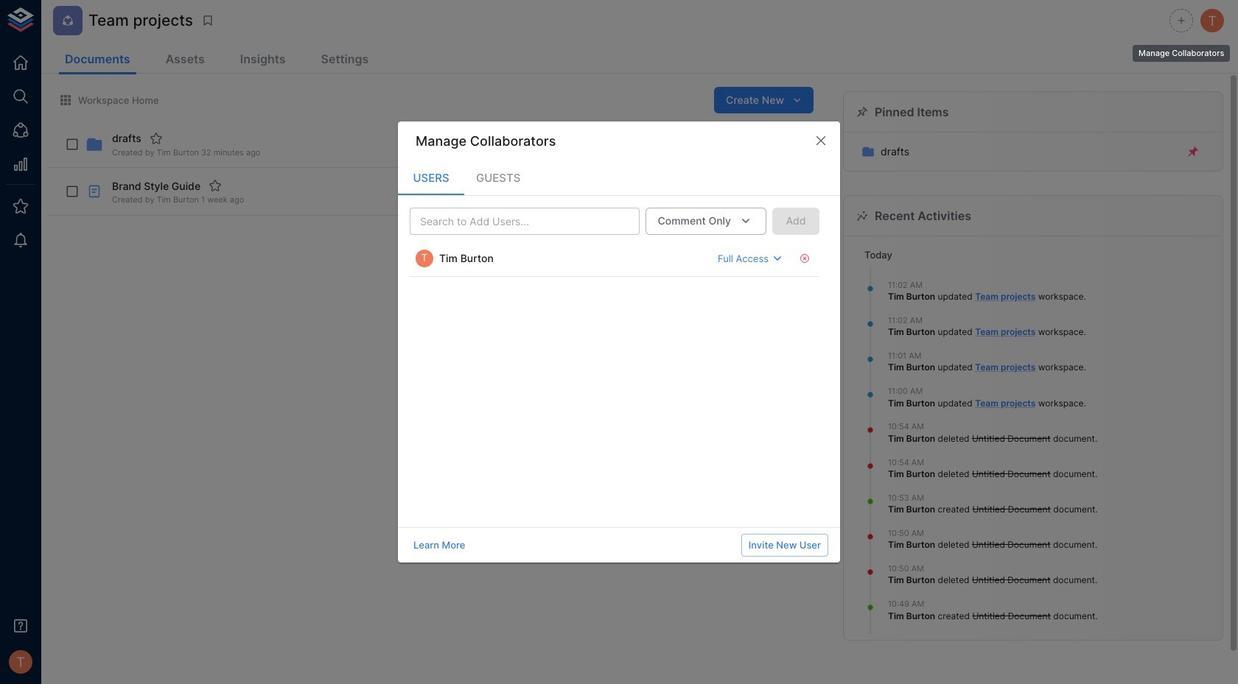 Task type: locate. For each thing, give the bounding box(es) containing it.
favorite image
[[149, 132, 163, 145], [209, 179, 222, 193]]

Search to Add Users... text field
[[414, 212, 611, 231]]

1 horizontal spatial favorite image
[[209, 179, 222, 193]]

0 vertical spatial favorite image
[[149, 132, 163, 145]]

dialog
[[398, 122, 840, 563]]

tab list
[[398, 160, 840, 195]]

tooltip
[[1132, 35, 1232, 64]]



Task type: vqa. For each thing, say whether or not it's contained in the screenshot.
tooltip
yes



Task type: describe. For each thing, give the bounding box(es) containing it.
1 vertical spatial favorite image
[[209, 179, 222, 193]]

unpin image
[[1187, 145, 1200, 159]]

0 horizontal spatial favorite image
[[149, 132, 163, 145]]

bookmark image
[[201, 14, 215, 27]]



